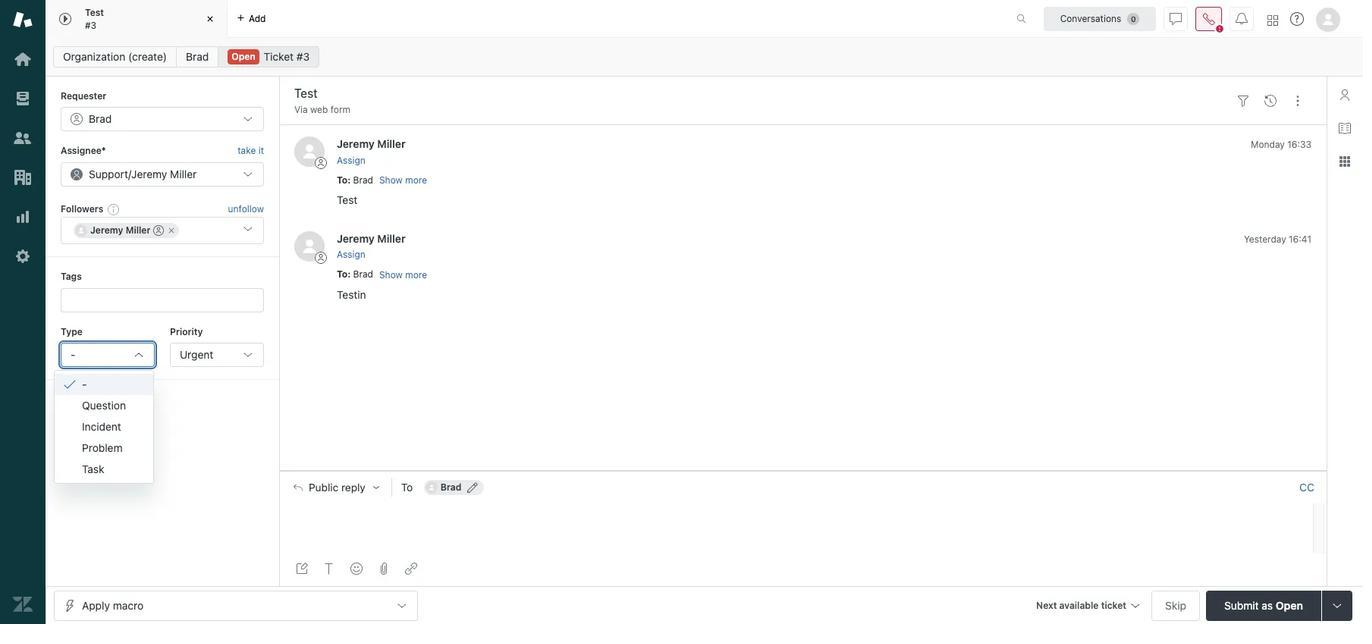 Task type: describe. For each thing, give the bounding box(es) containing it.
task
[[82, 463, 104, 476]]

apps image
[[1340, 156, 1352, 168]]

brad inside "to : brad show more testin"
[[353, 269, 373, 280]]

test inside tab
[[85, 7, 104, 18]]

ticket actions image
[[1293, 95, 1305, 107]]

to for to
[[401, 481, 413, 494]]

submit as open
[[1225, 599, 1304, 612]]

monday
[[1252, 139, 1286, 151]]

miller up "to : brad show more testin"
[[378, 232, 406, 245]]

open inside the secondary element
[[232, 51, 256, 62]]

task option
[[55, 459, 153, 480]]

question
[[82, 399, 126, 412]]

conversations
[[1061, 13, 1122, 24]]

- option
[[55, 374, 153, 395]]

urgent
[[180, 348, 214, 361]]

assignee*
[[61, 145, 106, 157]]

organization
[[63, 50, 125, 63]]

reporting image
[[13, 207, 33, 227]]

apply
[[82, 599, 110, 612]]

jeremy miller assign for testin
[[337, 232, 406, 261]]

16:41
[[1290, 234, 1312, 245]]

assign for testin
[[337, 249, 366, 261]]

support / jeremy miller
[[89, 168, 197, 180]]

avatar image for testin
[[295, 232, 325, 262]]

unfollow button
[[228, 203, 264, 216]]

jeremy up "to : brad show more testin"
[[337, 232, 375, 245]]

requester element
[[61, 107, 264, 132]]

zendesk image
[[13, 595, 33, 615]]

ticket #3
[[264, 50, 310, 63]]

organizations image
[[13, 168, 33, 187]]

via web form
[[295, 104, 351, 115]]

ticket
[[264, 50, 294, 63]]

assign for test
[[337, 155, 366, 166]]

skip button
[[1152, 591, 1201, 621]]

priority
[[170, 326, 203, 337]]

type
[[61, 326, 83, 337]]

assign button for testin
[[337, 248, 366, 262]]

problem
[[82, 441, 123, 454]]

support
[[89, 168, 128, 180]]

add link (cmd k) image
[[405, 563, 417, 575]]

to for to : brad show more testin
[[337, 269, 348, 280]]

skip
[[1166, 599, 1187, 612]]

add attachment image
[[378, 563, 390, 575]]

unfollow
[[228, 203, 264, 215]]

cc
[[1300, 481, 1315, 494]]

- button
[[61, 343, 155, 367]]

millerjeremy500@gmail.com image
[[75, 225, 87, 237]]

#3 for test #3
[[85, 19, 96, 31]]

public
[[309, 482, 339, 494]]

avatar image for test
[[295, 137, 325, 167]]

test #3
[[85, 7, 104, 31]]

jeremy miller link for test
[[337, 138, 406, 151]]

web
[[310, 104, 328, 115]]

assignee* element
[[61, 162, 264, 187]]

info on adding followers image
[[108, 203, 120, 216]]

more for testin
[[405, 269, 427, 281]]

button displays agent's chat status as invisible. image
[[1170, 13, 1183, 25]]

more for test
[[405, 175, 427, 186]]

as
[[1263, 599, 1274, 612]]

yesterday 16:41
[[1245, 234, 1312, 245]]

(create)
[[128, 50, 167, 63]]

organization (create)
[[63, 50, 167, 63]]

take it
[[238, 145, 264, 157]]

: for test
[[348, 174, 351, 186]]

admin image
[[13, 247, 33, 266]]

show for test
[[379, 175, 403, 186]]

jeremy miller option
[[74, 223, 179, 238]]

jeremy miller link for testin
[[337, 232, 406, 245]]

/
[[128, 168, 131, 180]]

organization (create) button
[[53, 46, 177, 68]]

1 vertical spatial open
[[1277, 599, 1304, 612]]

notifications image
[[1236, 13, 1249, 25]]

knowledge image
[[1340, 122, 1352, 134]]

zendesk support image
[[13, 10, 33, 30]]

conversationlabel log
[[279, 125, 1328, 471]]

hide composer image
[[797, 465, 810, 477]]

show more button for testin
[[379, 268, 427, 282]]

tabs tab list
[[46, 0, 1001, 38]]

take it button
[[238, 144, 264, 159]]

: for testin
[[348, 269, 351, 280]]

next available ticket button
[[1030, 591, 1146, 624]]

16:33
[[1288, 139, 1312, 151]]

tab containing test
[[46, 0, 228, 38]]

test inside 'to : brad show more test'
[[337, 194, 358, 206]]

brad inside 'to : brad show more test'
[[353, 174, 373, 186]]

incident option
[[55, 416, 153, 438]]

customer context image
[[1340, 89, 1352, 101]]



Task type: vqa. For each thing, say whether or not it's contained in the screenshot.
"OPEN" within the secondary element
yes



Task type: locate. For each thing, give the bounding box(es) containing it.
more inside "to : brad show more testin"
[[405, 269, 427, 281]]

insert emojis image
[[351, 563, 363, 575]]

1 vertical spatial more
[[405, 269, 427, 281]]

Monday 16:33 text field
[[1252, 139, 1312, 151]]

1 vertical spatial :
[[348, 269, 351, 280]]

via
[[295, 104, 308, 115]]

2 assign button from the top
[[337, 248, 366, 262]]

1 vertical spatial assign button
[[337, 248, 366, 262]]

1 jeremy miller link from the top
[[337, 138, 406, 151]]

test
[[85, 7, 104, 18], [337, 194, 358, 206]]

main element
[[0, 0, 46, 625]]

tab
[[46, 0, 228, 38]]

problem option
[[55, 438, 153, 459]]

type list box
[[54, 370, 154, 484]]

1 vertical spatial #3
[[297, 50, 310, 63]]

assign button
[[337, 154, 366, 168], [337, 248, 366, 262]]

2 jeremy miller assign from the top
[[337, 232, 406, 261]]

submit
[[1225, 599, 1260, 612]]

0 vertical spatial show more button
[[379, 174, 427, 188]]

Subject field
[[291, 84, 1227, 102]]

#3 right "ticket" on the top left of the page
[[297, 50, 310, 63]]

0 vertical spatial jeremy miller assign
[[337, 138, 406, 166]]

to up testin
[[337, 269, 348, 280]]

0 vertical spatial #3
[[85, 19, 96, 31]]

jeremy miller link up "to : brad show more testin"
[[337, 232, 406, 245]]

take
[[238, 145, 256, 157]]

2 vertical spatial to
[[401, 481, 413, 494]]

conversations button
[[1044, 6, 1157, 31]]

: down form
[[348, 174, 351, 186]]

jeremy down info on adding followers image
[[90, 225, 123, 236]]

1 vertical spatial avatar image
[[295, 232, 325, 262]]

jeremy right support
[[131, 168, 167, 180]]

jeremy miller assign up 'to : brad show more test'
[[337, 138, 406, 166]]

apply macro
[[82, 599, 144, 612]]

brad inside requester element
[[89, 113, 112, 126]]

jeremy miller assign
[[337, 138, 406, 166], [337, 232, 406, 261]]

get help image
[[1291, 12, 1305, 26]]

:
[[348, 174, 351, 186], [348, 269, 351, 280]]

#3 inside the secondary element
[[297, 50, 310, 63]]

2 more from the top
[[405, 269, 427, 281]]

open left "ticket" on the top left of the page
[[232, 51, 256, 62]]

secondary element
[[46, 42, 1364, 72]]

to
[[337, 174, 348, 186], [337, 269, 348, 280], [401, 481, 413, 494]]

incident
[[82, 420, 121, 433]]

more inside 'to : brad show more test'
[[405, 175, 427, 186]]

assign button up 'to : brad show more test'
[[337, 154, 366, 168]]

miller inside "assignee*" element
[[170, 168, 197, 180]]

Yesterday 16:41 text field
[[1245, 234, 1312, 245]]

0 vertical spatial :
[[348, 174, 351, 186]]

miller left user is an agent icon
[[126, 225, 151, 236]]

miller inside jeremy miller option
[[126, 225, 151, 236]]

0 vertical spatial test
[[85, 7, 104, 18]]

macro
[[113, 599, 144, 612]]

0 horizontal spatial -
[[71, 348, 75, 361]]

#3
[[85, 19, 96, 31], [297, 50, 310, 63]]

format text image
[[323, 563, 335, 575]]

0 vertical spatial assign button
[[337, 154, 366, 168]]

show for testin
[[379, 269, 403, 281]]

monday 16:33
[[1252, 139, 1312, 151]]

klobrad84@gmail.com image
[[426, 482, 438, 494]]

miller
[[378, 138, 406, 151], [170, 168, 197, 180], [126, 225, 151, 236], [378, 232, 406, 245]]

: inside 'to : brad show more test'
[[348, 174, 351, 186]]

question option
[[55, 395, 153, 416]]

#3 inside "test #3"
[[85, 19, 96, 31]]

1 horizontal spatial test
[[337, 194, 358, 206]]

0 vertical spatial jeremy miller link
[[337, 138, 406, 151]]

testin
[[337, 288, 366, 301]]

show more button
[[379, 174, 427, 188], [379, 268, 427, 282]]

assign button up testin
[[337, 248, 366, 262]]

jeremy miller link
[[337, 138, 406, 151], [337, 232, 406, 245]]

1 jeremy miller assign from the top
[[337, 138, 406, 166]]

2 jeremy miller link from the top
[[337, 232, 406, 245]]

close image
[[203, 11, 218, 27]]

1 show more button from the top
[[379, 174, 427, 188]]

1 show from the top
[[379, 175, 403, 186]]

tags
[[61, 271, 82, 282]]

-
[[71, 348, 75, 361], [82, 378, 87, 391]]

jeremy
[[337, 138, 375, 151], [131, 168, 167, 180], [90, 225, 123, 236], [337, 232, 375, 245]]

jeremy miller
[[90, 225, 151, 236]]

available
[[1060, 600, 1099, 611]]

next available ticket
[[1037, 600, 1127, 611]]

0 vertical spatial avatar image
[[295, 137, 325, 167]]

reply
[[342, 482, 366, 494]]

remove image
[[167, 226, 176, 235]]

requester
[[61, 90, 107, 102]]

get started image
[[13, 49, 33, 69]]

: up testin
[[348, 269, 351, 280]]

brad inside the secondary element
[[186, 50, 209, 63]]

add button
[[228, 0, 275, 37]]

0 vertical spatial more
[[405, 175, 427, 186]]

1 vertical spatial assign
[[337, 249, 366, 261]]

next
[[1037, 600, 1058, 611]]

displays possible ticket submission types image
[[1332, 600, 1344, 612]]

0 vertical spatial assign
[[337, 155, 366, 166]]

show inside 'to : brad show more test'
[[379, 175, 403, 186]]

jeremy miller link down form
[[337, 138, 406, 151]]

1 vertical spatial -
[[82, 378, 87, 391]]

1 vertical spatial show
[[379, 269, 403, 281]]

zendesk products image
[[1268, 15, 1279, 25]]

miller right /
[[170, 168, 197, 180]]

1 avatar image from the top
[[295, 137, 325, 167]]

- inside popup button
[[71, 348, 75, 361]]

1 assign from the top
[[337, 155, 366, 166]]

show more button for test
[[379, 174, 427, 188]]

draft mode image
[[296, 563, 308, 575]]

0 horizontal spatial test
[[85, 7, 104, 18]]

jeremy miller assign up "to : brad show more testin"
[[337, 232, 406, 261]]

1 horizontal spatial #3
[[297, 50, 310, 63]]

edit user image
[[468, 483, 479, 493]]

assign up 'to : brad show more test'
[[337, 155, 366, 166]]

1 vertical spatial show more button
[[379, 268, 427, 282]]

1 : from the top
[[348, 174, 351, 186]]

to left klobrad84@gmail.com icon
[[401, 481, 413, 494]]

1 vertical spatial jeremy miller assign
[[337, 232, 406, 261]]

to : brad show more testin
[[337, 269, 427, 301]]

views image
[[13, 89, 33, 109]]

urgent button
[[170, 343, 264, 367]]

1 horizontal spatial open
[[1277, 599, 1304, 612]]

1 horizontal spatial -
[[82, 378, 87, 391]]

assign
[[337, 155, 366, 166], [337, 249, 366, 261]]

miller up 'to : brad show more test'
[[378, 138, 406, 151]]

jeremy down form
[[337, 138, 375, 151]]

1 vertical spatial to
[[337, 269, 348, 280]]

it
[[259, 145, 264, 157]]

1 assign button from the top
[[337, 154, 366, 168]]

to inside "to : brad show more testin"
[[337, 269, 348, 280]]

show
[[379, 175, 403, 186], [379, 269, 403, 281]]

- up question
[[82, 378, 87, 391]]

user is an agent image
[[154, 226, 164, 236]]

1 vertical spatial jeremy miller link
[[337, 232, 406, 245]]

jeremy miller assign for test
[[337, 138, 406, 166]]

cc button
[[1300, 481, 1315, 495]]

avatar image
[[295, 137, 325, 167], [295, 232, 325, 262]]

open
[[232, 51, 256, 62], [1277, 599, 1304, 612]]

assign up testin
[[337, 249, 366, 261]]

jeremy inside option
[[90, 225, 123, 236]]

followers
[[61, 203, 103, 215]]

- down type
[[71, 348, 75, 361]]

open right as
[[1277, 599, 1304, 612]]

2 assign from the top
[[337, 249, 366, 261]]

to for to : brad show more test
[[337, 174, 348, 186]]

0 vertical spatial to
[[337, 174, 348, 186]]

assign button for test
[[337, 154, 366, 168]]

form
[[331, 104, 351, 115]]

jeremy inside "assignee*" element
[[131, 168, 167, 180]]

2 : from the top
[[348, 269, 351, 280]]

events image
[[1265, 95, 1277, 107]]

followers element
[[61, 217, 264, 245]]

#3 for ticket #3
[[297, 50, 310, 63]]

to : brad show more test
[[337, 174, 427, 206]]

brad
[[186, 50, 209, 63], [89, 113, 112, 126], [353, 174, 373, 186], [353, 269, 373, 280], [441, 482, 462, 493]]

public reply
[[309, 482, 366, 494]]

customers image
[[13, 128, 33, 148]]

- inside option
[[82, 378, 87, 391]]

more
[[405, 175, 427, 186], [405, 269, 427, 281]]

show inside "to : brad show more testin"
[[379, 269, 403, 281]]

to down form
[[337, 174, 348, 186]]

yesterday
[[1245, 234, 1287, 245]]

1 vertical spatial test
[[337, 194, 358, 206]]

brad link
[[176, 46, 219, 68]]

2 avatar image from the top
[[295, 232, 325, 262]]

2 show more button from the top
[[379, 268, 427, 282]]

0 horizontal spatial #3
[[85, 19, 96, 31]]

0 vertical spatial -
[[71, 348, 75, 361]]

add
[[249, 13, 266, 24]]

#3 up 'organization' at the left
[[85, 19, 96, 31]]

filter image
[[1238, 95, 1250, 107]]

0 horizontal spatial open
[[232, 51, 256, 62]]

2 show from the top
[[379, 269, 403, 281]]

to inside 'to : brad show more test'
[[337, 174, 348, 186]]

public reply button
[[280, 472, 391, 504]]

ticket
[[1102, 600, 1127, 611]]

1 more from the top
[[405, 175, 427, 186]]

: inside "to : brad show more testin"
[[348, 269, 351, 280]]

0 vertical spatial open
[[232, 51, 256, 62]]

0 vertical spatial show
[[379, 175, 403, 186]]



